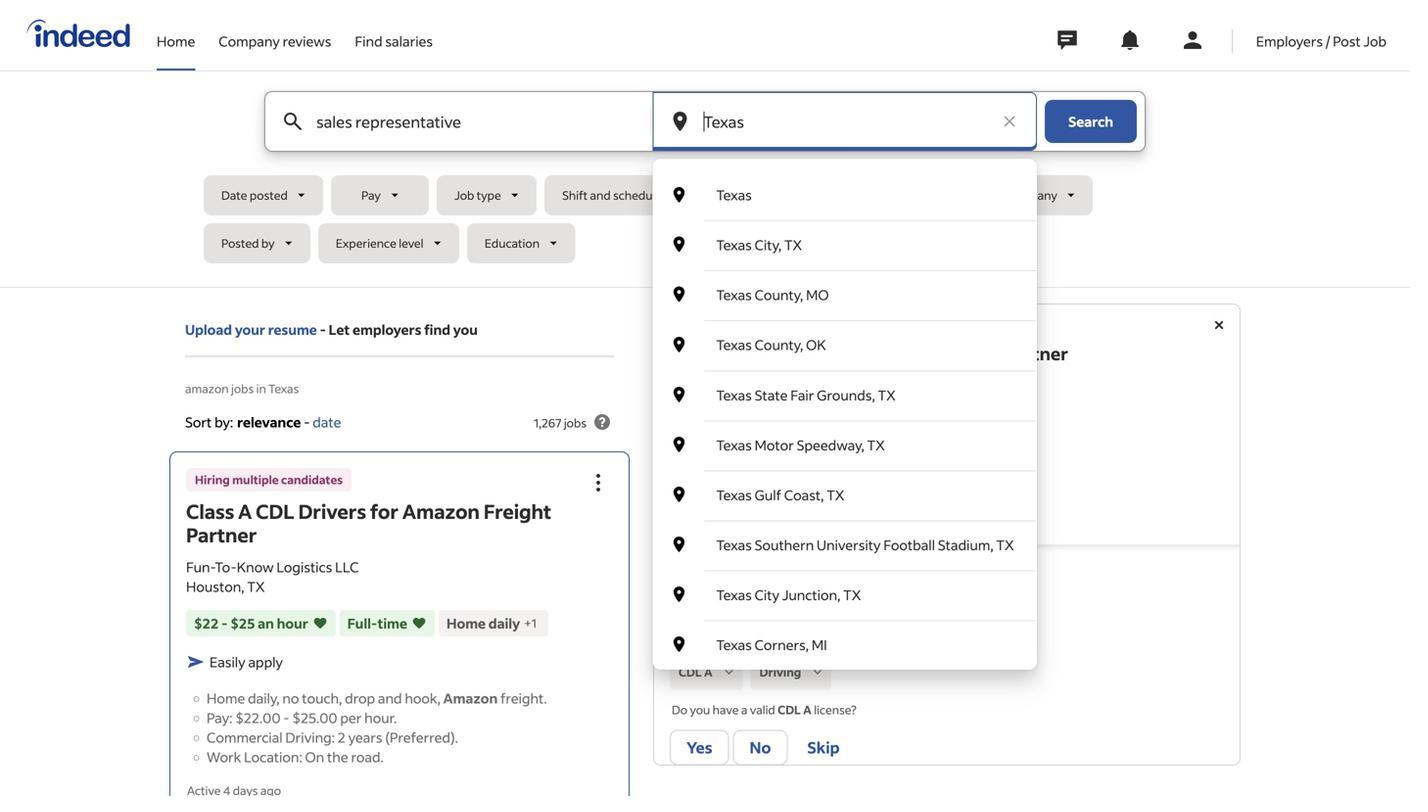 Task type: vqa. For each thing, say whether or not it's contained in the screenshot.
-
yes



Task type: locate. For each thing, give the bounding box(es) containing it.
1 vertical spatial you
[[690, 702, 710, 717]]

freight
[[939, 342, 1001, 365], [484, 498, 552, 524]]

cdl a
[[679, 665, 713, 680]]

1 vertical spatial partner
[[186, 522, 257, 547]]

texas inside texas gulf coast, tx link
[[717, 486, 752, 504]]

1 horizontal spatial $25
[[711, 432, 738, 453]]

gulf
[[755, 486, 782, 504]]

class down hiring
[[186, 498, 234, 524]]

1 vertical spatial $25
[[230, 614, 255, 632]]

class a cdl drivers for amazon freight partner down candidates
[[186, 498, 552, 547]]

$22 - $25 an hour
[[194, 614, 308, 632]]

know inside fun-to-know logistics llc houston, tx
[[237, 558, 274, 576]]

texas down texas city, tx
[[717, 286, 752, 304]]

2 vertical spatial home
[[207, 689, 245, 707]]

$22 - $25 an hour - full-time
[[670, 432, 880, 453]]

education
[[485, 236, 540, 251]]

commercial
[[207, 729, 283, 746]]

0 vertical spatial for
[[837, 342, 862, 365]]

by
[[261, 236, 275, 251]]

hour
[[763, 432, 798, 453], [277, 614, 308, 632]]

home for home daily, no touch, drop and hook, amazon freight. pay: $22.00 - $25.00 per hour. commercial driving: 2 years (preferred). work location: on the road.
[[207, 689, 245, 707]]

license?
[[814, 702, 857, 717]]

county,
[[755, 286, 803, 304], [755, 336, 803, 354]]

0 horizontal spatial hour
[[277, 614, 308, 632]]

company left reviews
[[219, 32, 280, 50]]

1 horizontal spatial full-
[[815, 432, 848, 453]]

logistics inside fun-to-know logistics llc link
[[773, 376, 837, 396]]

none search field containing search
[[204, 91, 1207, 670]]

in
[[256, 381, 266, 396]]

a down multiple
[[238, 498, 252, 524]]

texas for texas corners, mi
[[717, 636, 752, 654]]

texas for texas city, tx
[[717, 236, 752, 254]]

hiring
[[195, 472, 230, 487]]

search suggestions list box
[[653, 170, 1037, 670]]

0 horizontal spatial $22
[[194, 614, 219, 632]]

have
[[713, 702, 739, 717]]

apply now
[[687, 489, 766, 509]]

time down grounds,
[[848, 432, 880, 453]]

1 horizontal spatial matches your preference image
[[411, 613, 427, 633]]

1 horizontal spatial llc
[[840, 376, 867, 396]]

driving
[[760, 665, 801, 680]]

0 vertical spatial to-
[[703, 376, 728, 396]]

hour for $22 - $25 an hour
[[277, 614, 308, 632]]

cdl inside button
[[256, 498, 294, 524]]

know up houston, tx
[[728, 376, 770, 396]]

the left job
[[733, 610, 751, 625]]

tx right coast,
[[827, 486, 845, 504]]

1 vertical spatial fun-
[[186, 558, 215, 576]]

jobs left the help icon at the left bottom of page
[[564, 415, 587, 430]]

search: Job title, keywords, or company text field
[[312, 92, 619, 151]]

1 vertical spatial freight
[[484, 498, 552, 524]]

job type
[[455, 188, 501, 203]]

texas up fun-to-know logistics llc
[[717, 336, 752, 354]]

job
[[753, 610, 770, 625]]

on
[[305, 748, 324, 766]]

missing qualification image down mi
[[809, 664, 827, 681]]

1 matches your preference image from the left
[[312, 613, 328, 633]]

search
[[1069, 113, 1114, 130]]

1 horizontal spatial logistics
[[773, 376, 837, 396]]

0 vertical spatial $25
[[711, 432, 738, 453]]

a inside class a cdl drivers for amazon freight partner
[[238, 498, 252, 524]]

1 missing qualification image from the left
[[721, 664, 738, 681]]

amazon jobs in texas
[[185, 381, 299, 396]]

texas inside texas city junction, tx link
[[717, 586, 752, 604]]

1 vertical spatial logistics
[[277, 558, 332, 576]]

fun- for fun-to-know logistics llc houston, tx
[[186, 558, 215, 576]]

$22 down houston, tx
[[670, 432, 698, 453]]

to- up houston, tx
[[703, 376, 728, 396]]

company inside dropdown button
[[1005, 188, 1058, 203]]

0 vertical spatial partner
[[1004, 342, 1069, 365]]

company reviews link
[[219, 0, 331, 67]]

texas corners, mi link
[[653, 620, 1037, 670]]

matches your preference image right full-time at the bottom left of the page
[[411, 613, 427, 633]]

job right post
[[1364, 32, 1387, 50]]

company reviews
[[219, 32, 331, 50]]

1 horizontal spatial class a cdl drivers for amazon freight partner
[[670, 342, 1069, 365]]

0 vertical spatial you
[[453, 321, 478, 338]]

amazon
[[185, 381, 229, 396]]

0 horizontal spatial job
[[455, 188, 474, 203]]

home for home
[[157, 32, 195, 50]]

0 horizontal spatial the
[[327, 748, 348, 766]]

2 vertical spatial amazon
[[443, 689, 498, 707]]

posted by button
[[204, 223, 310, 263]]

1 horizontal spatial home
[[207, 689, 245, 707]]

jobs
[[231, 381, 254, 396], [564, 415, 587, 430]]

texas inside texas county, mo link
[[717, 286, 752, 304]]

2 horizontal spatial home
[[447, 614, 486, 632]]

a up have
[[704, 665, 713, 680]]

0 horizontal spatial class a cdl drivers for amazon freight partner
[[186, 498, 552, 547]]

houston, inside fun-to-know logistics llc houston, tx
[[186, 578, 244, 595]]

1 vertical spatial for
[[370, 498, 399, 524]]

cdl up fun-to-know logistics llc
[[733, 342, 768, 365]]

full- down grounds,
[[815, 432, 848, 453]]

tx
[[785, 236, 802, 254], [878, 386, 896, 404], [740, 405, 760, 425], [867, 436, 885, 454], [827, 486, 845, 504], [997, 536, 1014, 554], [247, 578, 265, 595], [844, 586, 861, 604]]

texas southern university football stadium, tx
[[717, 536, 1014, 554]]

1 horizontal spatial the
[[733, 610, 751, 625]]

fair
[[791, 386, 814, 404]]

0 vertical spatial class
[[670, 342, 714, 365]]

know for fun-to-know logistics llc
[[728, 376, 770, 396]]

0 horizontal spatial an
[[258, 614, 274, 632]]

missing qualification image inside cdl a button
[[721, 664, 738, 681]]

0 horizontal spatial you
[[453, 321, 478, 338]]

matches your preference image left full-time at the bottom left of the page
[[312, 613, 328, 633]]

texas inside texas state fair grounds, tx "link"
[[717, 386, 752, 404]]

.
[[981, 610, 984, 625]]

1 horizontal spatial drivers
[[772, 342, 833, 365]]

time up hook,
[[378, 614, 407, 632]]

the
[[733, 610, 751, 625], [327, 748, 348, 766]]

home inside home daily, no touch, drop and hook, amazon freight. pay: $22.00 - $25.00 per hour. commercial driving: 2 years (preferred). work location: on the road.
[[207, 689, 245, 707]]

coast,
[[784, 486, 824, 504]]

skip
[[808, 738, 840, 758]]

junction,
[[782, 586, 841, 604]]

$22
[[670, 432, 698, 453], [194, 614, 219, 632]]

jobs left in
[[231, 381, 254, 396]]

home daily, no touch, drop and hook, amazon freight. pay: $22.00 - $25.00 per hour. commercial driving: 2 years (preferred). work location: on the road.
[[207, 689, 547, 766]]

class inside button
[[186, 498, 234, 524]]

0 vertical spatial the
[[733, 610, 751, 625]]

know up $22 - $25 an hour
[[237, 558, 274, 576]]

1 vertical spatial full-
[[348, 614, 378, 632]]

texas down how
[[717, 636, 752, 654]]

texas up texas city, tx
[[717, 186, 752, 204]]

$25
[[711, 432, 738, 453], [230, 614, 255, 632]]

2 missing qualification image from the left
[[809, 664, 827, 681]]

you right find
[[453, 321, 478, 338]]

here's
[[670, 610, 704, 625]]

state
[[755, 386, 788, 404]]

date
[[313, 413, 341, 431]]

county, left the mo
[[755, 286, 803, 304]]

the inside home daily, no touch, drop and hook, amazon freight. pay: $22.00 - $25.00 per hour. commercial driving: 2 years (preferred). work location: on the road.
[[327, 748, 348, 766]]

1 horizontal spatial your
[[903, 610, 928, 625]]

texas inside texas city, tx link
[[717, 236, 752, 254]]

schedule
[[613, 188, 662, 203]]

- down no
[[283, 709, 290, 727]]

hour for $22 - $25 an hour - full-time
[[763, 432, 798, 453]]

0 vertical spatial freight
[[939, 342, 1001, 365]]

1 vertical spatial $22
[[194, 614, 219, 632]]

1 horizontal spatial hour
[[763, 432, 798, 453]]

0 vertical spatial jobs
[[231, 381, 254, 396]]

logistics inside fun-to-know logistics llc houston, tx
[[277, 558, 332, 576]]

$25 up easily apply
[[230, 614, 255, 632]]

0 horizontal spatial drivers
[[298, 498, 366, 524]]

your right the upload
[[235, 321, 265, 338]]

1 vertical spatial home
[[447, 614, 486, 632]]

1 vertical spatial company
[[1005, 188, 1058, 203]]

0 vertical spatial llc
[[840, 376, 867, 396]]

1 vertical spatial county,
[[755, 336, 803, 354]]

home link
[[157, 0, 195, 67]]

to- up $22 - $25 an hour
[[215, 558, 237, 576]]

- up easily
[[222, 614, 228, 632]]

0 horizontal spatial time
[[378, 614, 407, 632]]

texas county, mo
[[717, 286, 829, 304]]

0 vertical spatial company
[[219, 32, 280, 50]]

missing qualification image for driving
[[809, 664, 827, 681]]

fun- up houston, tx
[[670, 376, 703, 396]]

0 vertical spatial logistics
[[773, 376, 837, 396]]

texas down the apply now button
[[717, 536, 752, 554]]

0 vertical spatial home
[[157, 32, 195, 50]]

0 vertical spatial county,
[[755, 286, 803, 304]]

cdl right valid
[[778, 702, 801, 717]]

county, for ok
[[755, 336, 803, 354]]

job left type
[[455, 188, 474, 203]]

0 vertical spatial hour
[[763, 432, 798, 453]]

daily
[[489, 614, 520, 632]]

2
[[338, 729, 346, 746]]

1 county, from the top
[[755, 286, 803, 304]]

1 vertical spatial llc
[[335, 558, 359, 576]]

hour up apply
[[277, 614, 308, 632]]

to- for fun-to-know logistics llc
[[703, 376, 728, 396]]

0 horizontal spatial for
[[370, 498, 399, 524]]

road.
[[351, 748, 384, 766]]

1 vertical spatial class a cdl drivers for amazon freight partner
[[186, 498, 552, 547]]

2 county, from the top
[[755, 336, 803, 354]]

- inside home daily, no touch, drop and hook, amazon freight. pay: $22.00 - $25.00 per hour. commercial driving: 2 years (preferred). work location: on the road.
[[283, 709, 290, 727]]

1 horizontal spatial know
[[728, 376, 770, 396]]

1 horizontal spatial jobs
[[564, 415, 587, 430]]

fun-to-know logistics llc houston, tx
[[186, 558, 359, 595]]

1 vertical spatial know
[[237, 558, 274, 576]]

home for home daily + 1
[[447, 614, 486, 632]]

$22 up easily
[[194, 614, 219, 632]]

a left license?
[[803, 702, 812, 717]]

full-
[[815, 432, 848, 453], [348, 614, 378, 632]]

southern
[[755, 536, 814, 554]]

experience level
[[336, 236, 424, 251]]

1 vertical spatial amazon
[[402, 498, 480, 524]]

class up houston, tx
[[670, 342, 714, 365]]

hiring multiple candidates
[[195, 472, 343, 487]]

county, for mo
[[755, 286, 803, 304]]

tx right city,
[[785, 236, 802, 254]]

1 horizontal spatial you
[[690, 702, 710, 717]]

class a cdl drivers for amazon freight partner up grounds,
[[670, 342, 1069, 365]]

class a cdl drivers for amazon freight partner
[[670, 342, 1069, 365], [186, 498, 552, 547]]

matches your preference image for full-time
[[411, 613, 427, 633]]

1 horizontal spatial company
[[1005, 188, 1058, 203]]

1 horizontal spatial houston,
[[670, 405, 737, 425]]

texas inside texas southern university football stadium, tx link
[[717, 536, 752, 554]]

football
[[884, 536, 935, 554]]

upload your resume - let employers find you
[[185, 321, 478, 338]]

1 vertical spatial class
[[186, 498, 234, 524]]

and right the shift
[[590, 188, 611, 203]]

0 horizontal spatial class
[[186, 498, 234, 524]]

apply
[[687, 489, 731, 509]]

llc
[[840, 376, 867, 396], [335, 558, 359, 576]]

drivers inside button
[[298, 498, 366, 524]]

pay
[[361, 188, 381, 203]]

job
[[1364, 32, 1387, 50], [455, 188, 474, 203]]

houston, down fun-to-know logistics llc
[[670, 405, 737, 425]]

posted
[[250, 188, 288, 203]]

0 horizontal spatial logistics
[[277, 558, 332, 576]]

0 vertical spatial know
[[728, 376, 770, 396]]

employers / post job link
[[1257, 0, 1387, 67]]

missing qualification image inside driving button
[[809, 664, 827, 681]]

an for $22 - $25 an hour
[[258, 614, 274, 632]]

texas right in
[[269, 381, 299, 396]]

llc down the texas county, ok link
[[840, 376, 867, 396]]

1 vertical spatial houston,
[[186, 578, 244, 595]]

houston, up $22 - $25 an hour
[[186, 578, 244, 595]]

yes button
[[670, 730, 729, 766]]

here's how the job qualifications align with your
[[670, 610, 930, 625]]

you
[[453, 321, 478, 338], [690, 702, 710, 717]]

texas up houston, tx
[[717, 386, 752, 404]]

None search field
[[204, 91, 1207, 670]]

tx right speedway,
[[867, 436, 885, 454]]

texas up how
[[717, 586, 752, 604]]

and
[[590, 188, 611, 203], [378, 689, 402, 707]]

date posted button
[[204, 175, 323, 215]]

0 horizontal spatial partner
[[186, 522, 257, 547]]

$25 down houston, tx
[[711, 432, 738, 453]]

fun- up $22 - $25 an hour
[[186, 558, 215, 576]]

know inside fun-to-know logistics llc link
[[728, 376, 770, 396]]

llc down class a cdl drivers for amazon freight partner button
[[335, 558, 359, 576]]

an down houston, tx
[[741, 432, 760, 453]]

0 vertical spatial and
[[590, 188, 611, 203]]

1 horizontal spatial and
[[590, 188, 611, 203]]

tx right stadium,
[[997, 536, 1014, 554]]

mo
[[806, 286, 829, 304]]

texas inside texas link
[[717, 186, 752, 204]]

to- inside fun-to-know logistics llc houston, tx
[[215, 558, 237, 576]]

texas left city,
[[717, 236, 752, 254]]

0 horizontal spatial home
[[157, 32, 195, 50]]

the down the '2'
[[327, 748, 348, 766]]

job actions for class a cdl drivers for amazon freight partner is collapsed image
[[587, 471, 610, 494]]

close job details image
[[1208, 313, 1231, 337]]

you right do
[[690, 702, 710, 717]]

llc inside fun-to-know logistics llc houston, tx
[[335, 558, 359, 576]]

1 horizontal spatial an
[[741, 432, 760, 453]]

county, left ok
[[755, 336, 803, 354]]

0 vertical spatial an
[[741, 432, 760, 453]]

an up apply
[[258, 614, 274, 632]]

profile
[[930, 610, 966, 625]]

missing qualification image
[[721, 664, 738, 681], [809, 664, 827, 681]]

texas motor speedway, tx
[[717, 436, 885, 454]]

clear location input image
[[1000, 112, 1020, 131]]

company down clear location input icon in the right of the page
[[1005, 188, 1058, 203]]

0 horizontal spatial jobs
[[231, 381, 254, 396]]

and inside popup button
[[590, 188, 611, 203]]

1 vertical spatial the
[[327, 748, 348, 766]]

texas county, ok link
[[653, 320, 1037, 370]]

texas inside texas corners, mi "link"
[[717, 636, 752, 654]]

1 horizontal spatial freight
[[939, 342, 1001, 365]]

0 horizontal spatial houston,
[[186, 578, 244, 595]]

class a cdl drivers for amazon freight partner button
[[186, 498, 552, 547]]

1 vertical spatial hour
[[277, 614, 308, 632]]

matches your preference image
[[312, 613, 328, 633], [411, 613, 427, 633]]

1 horizontal spatial $22
[[670, 432, 698, 453]]

employers / post job
[[1257, 32, 1387, 50]]

0 vertical spatial your
[[235, 321, 265, 338]]

texas left gulf on the bottom of page
[[717, 486, 752, 504]]

cdl up do
[[679, 665, 702, 680]]

corners,
[[755, 636, 809, 654]]

- left date link on the bottom
[[304, 413, 310, 431]]

full- up the 'drop'
[[348, 614, 378, 632]]

tx right grounds,
[[878, 386, 896, 404]]

missing qualification image right cdl a
[[721, 664, 738, 681]]

1 vertical spatial drivers
[[298, 498, 366, 524]]

skip button
[[792, 730, 856, 766]]

1 vertical spatial job
[[455, 188, 474, 203]]

0 horizontal spatial know
[[237, 558, 274, 576]]

1 horizontal spatial job
[[1364, 32, 1387, 50]]

0 horizontal spatial llc
[[335, 558, 359, 576]]

0 horizontal spatial freight
[[484, 498, 552, 524]]

0 horizontal spatial missing qualification image
[[721, 664, 738, 681]]

save this job image
[[808, 488, 832, 511]]

texas inside texas motor speedway, tx link
[[717, 436, 752, 454]]

your right with
[[903, 610, 928, 625]]

tx up $22 - $25 an hour
[[247, 578, 265, 595]]

1 horizontal spatial to-
[[703, 376, 728, 396]]

fun- inside fun-to-know logistics llc houston, tx
[[186, 558, 215, 576]]

2 matches your preference image from the left
[[411, 613, 427, 633]]

drivers up fun-to-know logistics llc link
[[772, 342, 833, 365]]

0 horizontal spatial to-
[[215, 558, 237, 576]]

texas city, tx link
[[653, 219, 1037, 270]]

0 horizontal spatial matches your preference image
[[312, 613, 328, 633]]

cdl down 'hiring multiple candidates'
[[256, 498, 294, 524]]

and up the hour.
[[378, 689, 402, 707]]

texas down houston, tx
[[717, 436, 752, 454]]

texas gulf coast, tx
[[717, 486, 845, 504]]

1 vertical spatial and
[[378, 689, 402, 707]]

0 horizontal spatial fun-
[[186, 558, 215, 576]]

0 vertical spatial time
[[848, 432, 880, 453]]

driving:
[[285, 729, 335, 746]]

find salaries
[[355, 32, 433, 50]]

drivers down candidates
[[298, 498, 366, 524]]

hour down the state
[[763, 432, 798, 453]]

profile insights
[[670, 580, 810, 605]]



Task type: describe. For each thing, give the bounding box(es) containing it.
and inside home daily, no touch, drop and hook, amazon freight. pay: $22.00 - $25.00 per hour. commercial driving: 2 years (preferred). work location: on the road.
[[378, 689, 402, 707]]

1 horizontal spatial class
[[670, 342, 714, 365]]

0 vertical spatial amazon
[[866, 342, 936, 365]]

llc for fun-to-know logistics llc houston, tx
[[335, 558, 359, 576]]

full-time
[[348, 614, 407, 632]]

jobs for upload your resume - let employers find you
[[231, 381, 254, 396]]

- down houston, tx
[[701, 432, 708, 453]]

multiple
[[232, 472, 279, 487]]

sort
[[185, 413, 212, 431]]

do
[[672, 702, 688, 717]]

0 vertical spatial drivers
[[772, 342, 833, 365]]

texas motor speedway, tx link
[[653, 420, 1037, 470]]

$25 for $22 - $25 an hour
[[230, 614, 255, 632]]

jobs for sort by: relevance - date
[[564, 415, 587, 430]]

years
[[348, 729, 383, 746]]

fun-to-know logistics llc
[[670, 376, 867, 396]]

find
[[355, 32, 383, 50]]

texas county, mo link
[[653, 270, 1037, 320]]

tx inside fun-to-know logistics llc houston, tx
[[247, 578, 265, 595]]

posted by
[[221, 236, 275, 251]]

texas gulf coast, tx link
[[653, 470, 1037, 520]]

to- for fun-to-know logistics llc houston, tx
[[215, 558, 237, 576]]

do you have a valid cdl a license?
[[672, 702, 857, 717]]

0 horizontal spatial your
[[235, 321, 265, 338]]

texas state fair grounds, tx
[[717, 386, 896, 404]]

matches your preference image for $22 - $25 an hour
[[312, 613, 328, 633]]

a up fun-to-know logistics llc
[[717, 342, 730, 365]]

cdl inside button
[[679, 665, 702, 680]]

1 horizontal spatial partner
[[1004, 342, 1069, 365]]

university
[[817, 536, 881, 554]]

tx up align
[[844, 586, 861, 604]]

pay button
[[331, 175, 429, 215]]

texas county, ok
[[717, 336, 826, 354]]

shift and schedule
[[562, 188, 662, 203]]

logistics for fun-to-know logistics llc
[[773, 376, 837, 396]]

search button
[[1045, 100, 1137, 143]]

$22.00
[[235, 709, 281, 727]]

easily apply
[[210, 653, 283, 671]]

texas corners, mi
[[717, 636, 827, 654]]

texas for texas southern university football stadium, tx
[[717, 536, 752, 554]]

city
[[755, 586, 780, 604]]

apply
[[248, 653, 283, 671]]

texas link
[[653, 170, 1037, 219]]

company button
[[988, 175, 1093, 215]]

- right motor
[[805, 432, 812, 453]]

per
[[340, 709, 362, 727]]

0 horizontal spatial full-
[[348, 614, 378, 632]]

employers
[[353, 321, 422, 338]]

1 vertical spatial time
[[378, 614, 407, 632]]

fun- for fun-to-know logistics llc
[[670, 376, 703, 396]]

insights
[[736, 580, 810, 605]]

1 horizontal spatial for
[[837, 342, 862, 365]]

location:
[[244, 748, 302, 766]]

no button
[[733, 730, 788, 766]]

hook,
[[405, 689, 441, 707]]

texas for texas
[[717, 186, 752, 204]]

texas for texas state fair grounds, tx
[[717, 386, 752, 404]]

salaries
[[385, 32, 433, 50]]

$22 for $22 - $25 an hour
[[194, 614, 219, 632]]

company for company reviews
[[219, 32, 280, 50]]

$25 for $22 - $25 an hour - full-time
[[711, 432, 738, 453]]

logistics for fun-to-know logistics llc houston, tx
[[277, 558, 332, 576]]

city,
[[755, 236, 782, 254]]

1 vertical spatial your
[[903, 610, 928, 625]]

easily
[[210, 653, 246, 671]]

a inside button
[[704, 665, 713, 680]]

messages unread count 0 image
[[1055, 21, 1080, 60]]

missing qualification image for cdl a
[[721, 664, 738, 681]]

0 vertical spatial houston,
[[670, 405, 737, 425]]

- left let
[[320, 321, 326, 338]]

texas for texas county, ok
[[717, 336, 752, 354]]

partner inside button
[[186, 522, 257, 547]]

texas city junction, tx link
[[653, 570, 1037, 620]]

posted
[[221, 236, 259, 251]]

experience level button
[[318, 223, 459, 263]]

company for company
[[1005, 188, 1058, 203]]

job inside popup button
[[455, 188, 474, 203]]

llc for fun-to-know logistics llc
[[840, 376, 867, 396]]

pay:
[[207, 709, 233, 727]]

home daily + 1
[[447, 614, 537, 632]]

driving button
[[751, 655, 832, 690]]

tx down the state
[[740, 405, 760, 425]]

experience
[[336, 236, 397, 251]]

texas for texas gulf coast, tx
[[717, 486, 752, 504]]

now
[[734, 489, 766, 509]]

account image
[[1181, 28, 1205, 52]]

tx inside "link"
[[878, 386, 896, 404]]

mi
[[812, 636, 827, 654]]

touch,
[[302, 689, 342, 707]]

apply now button
[[670, 478, 783, 521]]

upload
[[185, 321, 232, 338]]

texas for texas motor speedway, tx
[[717, 436, 752, 454]]

1,267 jobs
[[534, 415, 587, 430]]

a
[[741, 702, 748, 717]]

ok
[[806, 336, 826, 354]]

$22 for $22 - $25 an hour - full-time
[[670, 432, 698, 453]]

amazon inside home daily, no touch, drop and hook, amazon freight. pay: $22.00 - $25.00 per hour. commercial driving: 2 years (preferred). work location: on the road.
[[443, 689, 498, 707]]

1
[[532, 615, 537, 631]]

by:
[[215, 413, 233, 431]]

notifications unread count 0 image
[[1118, 28, 1142, 52]]

find
[[424, 321, 451, 338]]

texas for texas county, mo
[[717, 286, 752, 304]]

resume
[[268, 321, 317, 338]]

amazon inside class a cdl drivers for amazon freight partner
[[402, 498, 480, 524]]

(preferred).
[[385, 729, 458, 746]]

daily,
[[248, 689, 280, 707]]

level
[[399, 236, 424, 251]]

type
[[477, 188, 501, 203]]

an for $22 - $25 an hour - full-time
[[741, 432, 760, 453]]

relevance
[[237, 413, 301, 431]]

date posted
[[221, 188, 288, 203]]

texas city junction, tx
[[717, 586, 861, 604]]

0 vertical spatial job
[[1364, 32, 1387, 50]]

find salaries link
[[355, 0, 433, 67]]

help icon image
[[591, 410, 614, 434]]

sort by: relevance - date
[[185, 413, 341, 431]]

texas for texas city junction, tx
[[717, 586, 752, 604]]

for inside button
[[370, 498, 399, 524]]

texas state fair grounds, tx link
[[653, 370, 1037, 420]]

0 vertical spatial full-
[[815, 432, 848, 453]]

Edit location text field
[[700, 92, 990, 151]]

let
[[329, 321, 350, 338]]

align
[[848, 610, 874, 625]]

work
[[207, 748, 241, 766]]

freight inside button
[[484, 498, 552, 524]]

education button
[[467, 223, 575, 263]]

know for fun-to-know logistics llc houston, tx
[[237, 558, 274, 576]]

valid
[[750, 702, 776, 717]]

profile link
[[930, 610, 981, 626]]

no
[[282, 689, 299, 707]]

drop
[[345, 689, 375, 707]]



